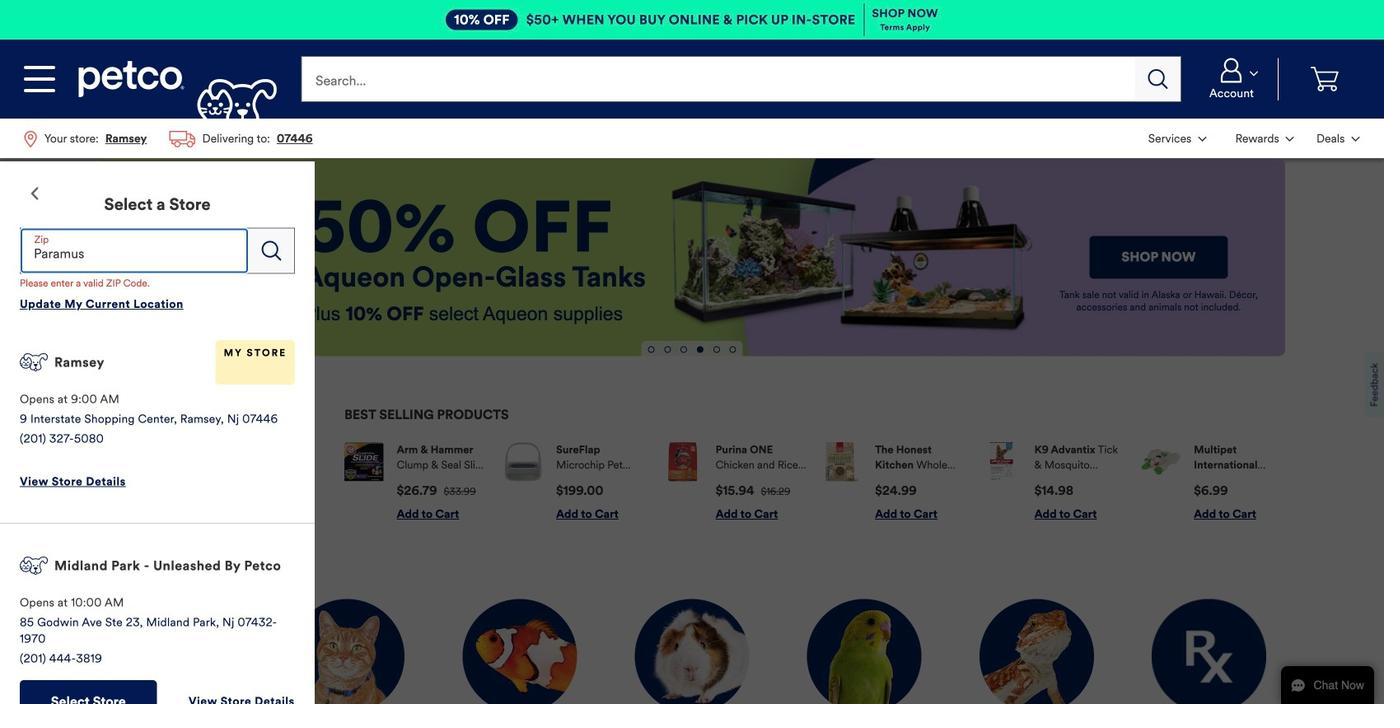Task type: vqa. For each thing, say whether or not it's contained in the screenshot.
third Plus icon 2 from the bottom of the page
no



Task type: locate. For each thing, give the bounding box(es) containing it.
small pet deals image
[[635, 600, 750, 705]]

list item
[[0, 119, 315, 705], [344, 443, 488, 522], [504, 443, 648, 522], [663, 443, 807, 522], [823, 443, 967, 522], [982, 443, 1126, 522], [1142, 443, 1286, 522]]

cat deals image
[[290, 600, 405, 705]]

list
[[0, 119, 324, 705], [1137, 119, 1371, 158], [344, 430, 1286, 535]]

None search field
[[20, 228, 249, 274]]

Search search field
[[301, 56, 1136, 102]]



Task type: describe. For each thing, give the bounding box(es) containing it.
search store image
[[262, 241, 281, 261]]

fish deals image
[[463, 600, 577, 705]]

tank sale. image
[[118, 184, 261, 331]]

close change store image
[[30, 187, 39, 200]]

bird deals image
[[807, 600, 922, 705]]

pet pharmacy image
[[1152, 600, 1267, 705]]

dog deals image
[[118, 600, 232, 705]]

search image
[[1149, 69, 1168, 89]]

reptile deals image
[[980, 600, 1094, 705]]



